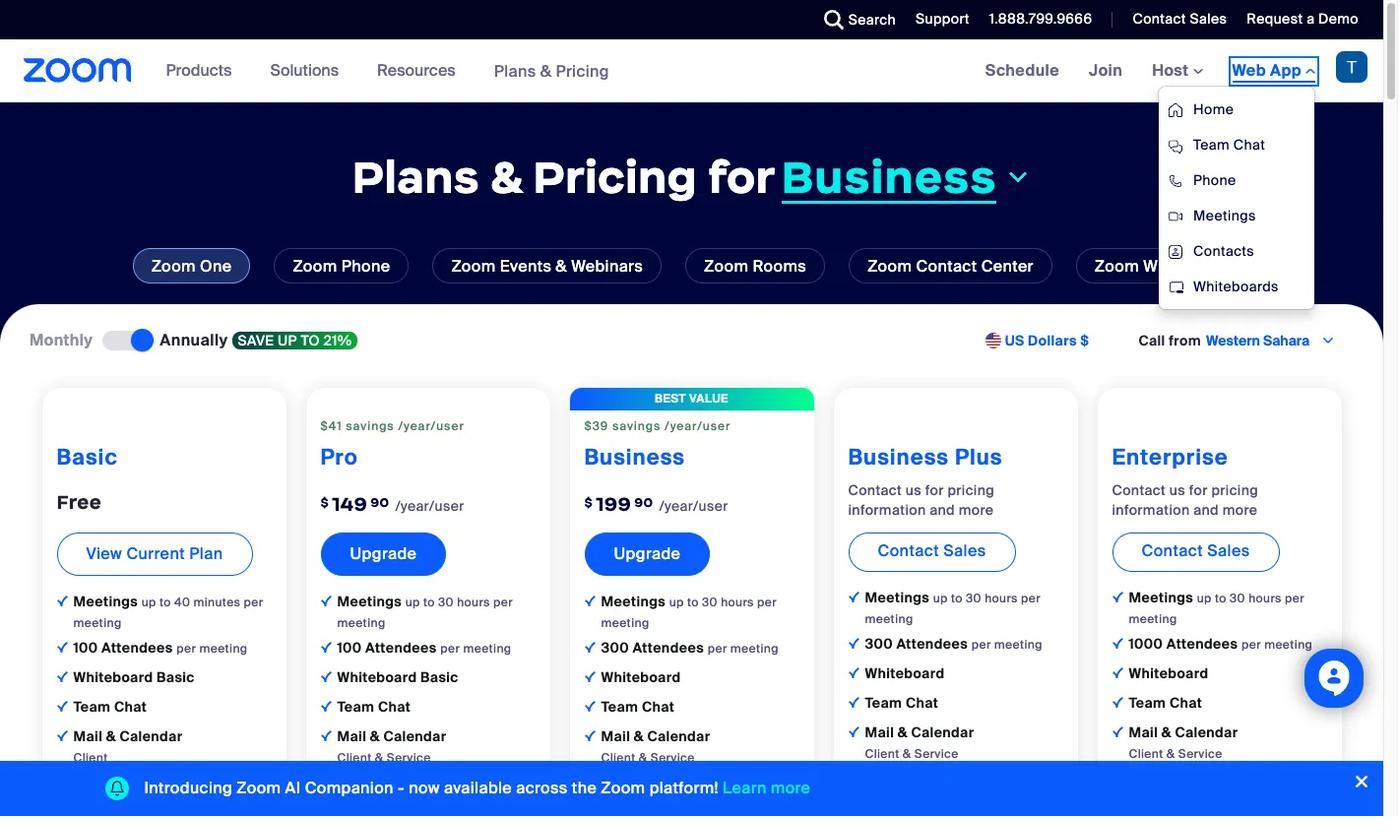 Task type: vqa. For each thing, say whether or not it's contained in the screenshot.
Privacy & Legal Policies
no



Task type: locate. For each thing, give the bounding box(es) containing it.
$ left 199 at the bottom
[[585, 494, 593, 511]]

1 100 attendees per meeting from the left
[[73, 639, 248, 657]]

2 horizontal spatial for
[[1190, 482, 1208, 499]]

plans
[[494, 61, 536, 81], [352, 149, 480, 206]]

1 horizontal spatial 300
[[865, 635, 893, 653]]

contact sales up host dropdown button
[[1133, 10, 1228, 28]]

1 horizontal spatial whiteboard basic
[[337, 669, 459, 686]]

contact sales down contact us for pricing information and more at bottom right
[[1142, 541, 1251, 561]]

Country/Region text field
[[1205, 331, 1320, 351]]

chat up the phone "link" on the top right of the page
[[1234, 136, 1266, 154]]

include image for contact us for pricing information and more
[[1113, 592, 1123, 603]]

team
[[1194, 136, 1230, 154], [865, 694, 903, 712], [1129, 694, 1167, 712], [73, 698, 111, 716], [337, 698, 375, 716], [601, 698, 639, 716]]

1 vertical spatial phone
[[342, 256, 390, 277]]

1 horizontal spatial plans
[[494, 61, 536, 81]]

0 horizontal spatial phone
[[342, 256, 390, 277]]

meetings inside 'navigation'
[[1194, 207, 1257, 225]]

contact sales for 300 attendees
[[878, 541, 987, 561]]

and
[[930, 501, 955, 519], [1194, 501, 1219, 519]]

new clips basic
[[80, 774, 195, 792]]

profile picture image
[[1337, 51, 1368, 83]]

whiteboards link
[[1159, 269, 1315, 304]]

30
[[966, 591, 982, 607], [1230, 591, 1246, 607], [438, 595, 454, 611], [702, 595, 718, 611]]

zoom for zoom contact center
[[868, 256, 912, 277]]

meetings link
[[1159, 198, 1315, 233]]

0 horizontal spatial 100
[[73, 639, 98, 657]]

$ 149 90 /year/user
[[321, 492, 465, 516]]

us inside business plus contact us for pricing information and more
[[906, 482, 922, 499]]

zoom left rooms at the right of the page
[[704, 256, 749, 277]]

0 horizontal spatial plans
[[352, 149, 480, 206]]

0 horizontal spatial 90
[[370, 494, 389, 511]]

calendar up now
[[384, 728, 447, 745]]

introducing zoom ai companion - now available across the zoom platform! learn more
[[144, 778, 811, 799]]

upgrade down $ 199 90 /year/user
[[614, 544, 681, 564]]

minutes
[[194, 595, 241, 611]]

0 horizontal spatial upgrade link
[[321, 533, 447, 576]]

0 horizontal spatial and
[[930, 501, 955, 519]]

center
[[982, 256, 1034, 277]]

us dollars $ button
[[1005, 331, 1090, 351]]

the
[[572, 778, 597, 799]]

calendar down the 1000 attendees per meeting
[[1176, 724, 1239, 742]]

2 horizontal spatial more
[[1223, 501, 1258, 519]]

best value
[[655, 391, 729, 407]]

support link
[[901, 0, 975, 39], [916, 10, 970, 28]]

1 whiteboard basic from the left
[[73, 669, 195, 686]]

1 horizontal spatial pricing
[[1212, 482, 1259, 499]]

0 horizontal spatial $
[[321, 494, 329, 511]]

1 90 from the left
[[370, 494, 389, 511]]

pricing inside business plus contact us for pricing information and more
[[948, 482, 995, 499]]

include image
[[849, 592, 859, 603], [321, 596, 331, 607]]

contact inside business plus contact us for pricing information and more
[[849, 482, 902, 499]]

clips plus
[[906, 770, 978, 788]]

1 horizontal spatial savings
[[613, 418, 661, 434]]

2 horizontal spatial include image
[[1113, 592, 1123, 603]]

zoom whiteboard
[[1095, 256, 1233, 277]]

mail & calendar client & service
[[865, 724, 975, 762], [1129, 724, 1239, 762], [337, 728, 447, 766], [601, 728, 711, 766]]

include image for upgrade
[[321, 596, 331, 607]]

1 100 from the left
[[73, 639, 98, 657]]

team chat inside meetings 'navigation'
[[1194, 136, 1266, 154]]

$ right dollars
[[1081, 332, 1090, 350]]

1 horizontal spatial phone
[[1194, 171, 1237, 189]]

up
[[278, 332, 297, 350], [933, 591, 948, 607], [1197, 591, 1212, 607], [142, 595, 156, 611], [406, 595, 420, 611], [669, 595, 684, 611]]

savings right $41
[[346, 418, 395, 434]]

0 horizontal spatial include image
[[57, 596, 67, 607]]

support
[[916, 10, 970, 28]]

whiteboard basic
[[73, 669, 195, 686], [337, 669, 459, 686]]

resources button
[[377, 39, 465, 102]]

90 right 199 at the bottom
[[634, 494, 653, 511]]

1 horizontal spatial upgrade
[[614, 544, 681, 564]]

/year/user inside $ 199 90 /year/user
[[659, 497, 729, 515]]

value
[[690, 391, 729, 407]]

/year/user down $41 savings /year/user pro
[[395, 497, 465, 515]]

1 horizontal spatial more
[[959, 501, 994, 519]]

meeting
[[865, 612, 914, 627], [1129, 612, 1178, 627], [73, 615, 122, 631], [337, 615, 386, 631], [601, 615, 650, 631], [995, 637, 1043, 653], [1265, 637, 1313, 653], [199, 641, 248, 657], [463, 641, 512, 657], [731, 641, 779, 657]]

90 inside $ 199 90 /year/user
[[634, 494, 653, 511]]

100 for upgrade
[[337, 639, 362, 657]]

90 inside $ 149 90 /year/user
[[370, 494, 389, 511]]

whiteboard basic for upgrade
[[337, 669, 459, 686]]

enterprise
[[1113, 443, 1229, 472]]

1 horizontal spatial information
[[1113, 501, 1190, 519]]

attendees
[[897, 635, 968, 653], [1167, 635, 1238, 653], [102, 639, 173, 657], [365, 639, 437, 657], [633, 639, 704, 657]]

team chat up the phone "link" on the top right of the page
[[1194, 136, 1266, 154]]

$ left 149
[[321, 494, 329, 511]]

zoom up 21%
[[293, 256, 337, 277]]

0 vertical spatial phone
[[1194, 171, 1237, 189]]

90 right 149
[[370, 494, 389, 511]]

2 upgrade link from the left
[[585, 533, 711, 576]]

1 horizontal spatial 100
[[337, 639, 362, 657]]

0 horizontal spatial savings
[[346, 418, 395, 434]]

one
[[200, 256, 232, 277]]

pricing inside main content
[[533, 149, 698, 206]]

1 horizontal spatial new clips plus
[[608, 774, 714, 792]]

zoom for zoom rooms
[[704, 256, 749, 277]]

300 attendees per meeting
[[865, 635, 1043, 653], [601, 639, 779, 657]]

$39 savings /year/user business
[[585, 418, 731, 472]]

contact sales
[[1133, 10, 1228, 28], [878, 541, 987, 561], [1142, 541, 1251, 561]]

zoom left ai
[[237, 778, 281, 799]]

calendar up new clips basic
[[120, 728, 183, 745]]

request
[[1247, 10, 1304, 28]]

demo
[[1319, 10, 1359, 28]]

service
[[915, 746, 959, 762], [1179, 746, 1223, 762], [387, 750, 431, 766], [651, 750, 695, 766]]

/year/user down best value
[[665, 418, 731, 434]]

view current plan
[[86, 544, 223, 564]]

basic
[[57, 443, 118, 472], [157, 669, 195, 686], [421, 669, 459, 686], [157, 774, 195, 792]]

1 and from the left
[[930, 501, 955, 519]]

0 horizontal spatial upgrade
[[350, 544, 417, 564]]

information inside business plus contact us for pricing information and more
[[849, 501, 926, 519]]

0 horizontal spatial information
[[849, 501, 926, 519]]

upgrade
[[350, 544, 417, 564], [614, 544, 681, 564]]

contact sales down business plus contact us for pricing information and more
[[878, 541, 987, 561]]

meetings
[[1194, 207, 1257, 225], [865, 589, 933, 607], [1129, 589, 1197, 607], [73, 593, 142, 611], [337, 593, 406, 611], [601, 593, 669, 611]]

more
[[959, 501, 994, 519], [1223, 501, 1258, 519], [771, 778, 811, 799]]

1 information from the left
[[849, 501, 926, 519]]

zoom logo image
[[24, 58, 132, 83]]

chat inside meetings 'navigation'
[[1234, 136, 1266, 154]]

phone link
[[1159, 163, 1315, 198]]

to
[[301, 332, 320, 350], [951, 591, 963, 607], [1215, 591, 1227, 607], [160, 595, 171, 611], [423, 595, 435, 611], [687, 595, 699, 611]]

zoom left one
[[151, 256, 196, 277]]

plus
[[955, 443, 1003, 472], [949, 770, 978, 788], [1213, 770, 1242, 788], [421, 774, 450, 792], [685, 774, 714, 792]]

down image
[[1005, 166, 1032, 190]]

per inside the 1000 attendees per meeting
[[1242, 637, 1262, 653]]

meetings navigation
[[971, 39, 1384, 310]]

2 pricing from the left
[[1212, 482, 1259, 499]]

plans for plans & pricing
[[494, 61, 536, 81]]

pricing inside product information navigation
[[556, 61, 610, 81]]

2 savings from the left
[[613, 418, 661, 434]]

1 horizontal spatial upgrade link
[[585, 533, 711, 576]]

events
[[500, 256, 552, 277]]

1 horizontal spatial and
[[1194, 501, 1219, 519]]

0 horizontal spatial new clips plus
[[344, 774, 450, 792]]

$ for business
[[585, 494, 593, 511]]

100
[[73, 639, 98, 657], [337, 639, 362, 657]]

phone up 21%
[[342, 256, 390, 277]]

a
[[1307, 10, 1315, 28]]

hours
[[985, 591, 1018, 607], [1249, 591, 1282, 607], [457, 595, 490, 611], [721, 595, 754, 611]]

and inside contact us for pricing information and more
[[1194, 501, 1219, 519]]

2 horizontal spatial $
[[1081, 332, 1090, 350]]

ok image
[[1113, 638, 1123, 649], [321, 642, 331, 653], [57, 672, 67, 682], [849, 697, 859, 708], [1113, 697, 1123, 708], [57, 701, 67, 712], [849, 727, 859, 738], [57, 731, 67, 742], [321, 731, 331, 742], [585, 731, 595, 742], [585, 777, 595, 788]]

1 horizontal spatial us
[[1170, 482, 1186, 499]]

contact inside contact us for pricing information and more
[[1113, 482, 1166, 499]]

annually
[[160, 330, 228, 351]]

0 vertical spatial pricing
[[556, 61, 610, 81]]

learn more link
[[723, 778, 811, 799]]

2 90 from the left
[[634, 494, 653, 511]]

2 information from the left
[[1113, 501, 1190, 519]]

1 horizontal spatial $
[[585, 494, 593, 511]]

0 horizontal spatial us
[[906, 482, 922, 499]]

2 100 attendees per meeting from the left
[[337, 639, 512, 657]]

contact sales link
[[1118, 0, 1233, 39], [1133, 10, 1228, 28], [849, 533, 1016, 572], [1113, 533, 1280, 572]]

1 us from the left
[[906, 482, 922, 499]]

business inside business plus contact us for pricing information and more
[[849, 443, 950, 472]]

2 whiteboard basic from the left
[[337, 669, 459, 686]]

new clips plus for whiteboard
[[608, 774, 714, 792]]

business for business plus contact us for pricing information and more
[[849, 443, 950, 472]]

mail
[[865, 724, 895, 742], [1129, 724, 1159, 742], [73, 728, 103, 745], [337, 728, 367, 745], [601, 728, 631, 745]]

host button
[[1153, 60, 1203, 81]]

1 upgrade from the left
[[350, 544, 417, 564]]

banner
[[0, 39, 1384, 310]]

2 and from the left
[[1194, 501, 1219, 519]]

chat up mail & calendar client
[[114, 698, 147, 716]]

0 horizontal spatial include image
[[321, 596, 331, 607]]

schedule link
[[971, 39, 1075, 102]]

/year/user down $39 savings /year/user business
[[659, 497, 729, 515]]

across
[[516, 778, 568, 799]]

90 for pro
[[370, 494, 389, 511]]

1 savings from the left
[[346, 418, 395, 434]]

upgrade link down $ 149 90 /year/user
[[321, 533, 447, 576]]

to inside up to 40 minutes per meeting
[[160, 595, 171, 611]]

per inside up to 40 minutes per meeting
[[244, 595, 264, 611]]

clips
[[910, 770, 945, 788], [1174, 770, 1209, 788], [118, 774, 153, 792], [382, 774, 417, 792], [646, 774, 681, 792]]

0 horizontal spatial more
[[771, 778, 811, 799]]

up inside up to 40 minutes per meeting
[[142, 595, 156, 611]]

$ inside $ 199 90 /year/user
[[585, 494, 593, 511]]

include image
[[1113, 592, 1123, 603], [57, 596, 67, 607], [585, 596, 595, 607]]

1 vertical spatial pricing
[[533, 149, 698, 206]]

1 horizontal spatial 90
[[634, 494, 653, 511]]

2 100 from the left
[[337, 639, 362, 657]]

plans inside product information navigation
[[494, 61, 536, 81]]

whiteboard
[[1144, 256, 1233, 277], [865, 665, 945, 682], [1129, 665, 1209, 682], [73, 669, 153, 686], [337, 669, 417, 686], [601, 669, 681, 686]]

ok image
[[849, 638, 859, 649], [57, 642, 67, 653], [585, 642, 595, 653], [849, 668, 859, 679], [1113, 668, 1123, 679], [321, 672, 331, 682], [585, 672, 595, 682], [321, 701, 331, 712], [585, 701, 595, 712], [1113, 727, 1123, 738], [321, 777, 331, 788]]

information inside contact us for pricing information and more
[[1113, 501, 1190, 519]]

tabs of zoom services tab list
[[30, 248, 1354, 284]]

pricing for plans & pricing
[[556, 61, 610, 81]]

1 vertical spatial plans
[[352, 149, 480, 206]]

0 horizontal spatial 100 attendees per meeting
[[73, 639, 248, 657]]

contact inside tabs of zoom services tab list
[[916, 256, 978, 277]]

90
[[370, 494, 389, 511], [634, 494, 653, 511]]

calendar up clips plus
[[912, 724, 975, 742]]

1 horizontal spatial include image
[[849, 592, 859, 603]]

pricing
[[948, 482, 995, 499], [1212, 482, 1259, 499]]

1 upgrade link from the left
[[321, 533, 447, 576]]

upgrade link down $ 199 90 /year/user
[[585, 533, 711, 576]]

$ inside $ 149 90 /year/user
[[321, 494, 329, 511]]

phone inside "link"
[[1194, 171, 1237, 189]]

up to 30 hours per meeting
[[865, 591, 1041, 627], [1129, 591, 1305, 627], [337, 595, 513, 631], [601, 595, 777, 631]]

contact
[[1133, 10, 1187, 28], [916, 256, 978, 277], [849, 482, 902, 499], [1113, 482, 1166, 499], [878, 541, 940, 561], [1142, 541, 1204, 561]]

100 attendees per meeting
[[73, 639, 248, 657], [337, 639, 512, 657]]

1 pricing from the left
[[948, 482, 995, 499]]

1 horizontal spatial for
[[926, 482, 944, 499]]

main content containing business
[[0, 39, 1384, 817]]

0 vertical spatial plans
[[494, 61, 536, 81]]

meeting inside the 1000 attendees per meeting
[[1265, 637, 1313, 653]]

0 horizontal spatial 300
[[601, 639, 629, 657]]

& inside mail & calendar client
[[106, 728, 116, 745]]

upgrade link
[[321, 533, 447, 576], [585, 533, 711, 576]]

90 for business
[[634, 494, 653, 511]]

zoom left "events"
[[452, 256, 496, 277]]

zoom down business dropdown button
[[868, 256, 912, 277]]

us inside contact us for pricing information and more
[[1170, 482, 1186, 499]]

whiteboards
[[1194, 278, 1279, 295]]

new clips plus
[[1136, 770, 1242, 788], [344, 774, 450, 792], [608, 774, 714, 792]]

/year/user up $149.90 per year per user element at the left bottom of the page
[[398, 418, 465, 434]]

home link
[[1159, 92, 1315, 127]]

client
[[865, 746, 900, 762], [1129, 746, 1164, 762], [73, 750, 108, 766], [337, 750, 372, 766], [601, 750, 636, 766]]

savings inside $39 savings /year/user business
[[613, 418, 661, 434]]

upgrade down $ 149 90 /year/user
[[350, 544, 417, 564]]

show options image
[[1321, 333, 1337, 349]]

1 horizontal spatial 100 attendees per meeting
[[337, 639, 512, 657]]

savings right the $39
[[613, 418, 661, 434]]

2 us from the left
[[1170, 482, 1186, 499]]

information
[[849, 501, 926, 519], [1113, 501, 1190, 519]]

/year/user inside $39 savings /year/user business
[[665, 418, 731, 434]]

webinars
[[571, 256, 643, 277]]

sales down business plus contact us for pricing information and more
[[944, 541, 987, 561]]

sales down contact us for pricing information and more at bottom right
[[1208, 541, 1251, 561]]

phone up meetings link
[[1194, 171, 1237, 189]]

zoom contact center
[[868, 256, 1034, 277]]

savings inside $41 savings /year/user pro
[[346, 418, 395, 434]]

more inside business plus contact us for pricing information and more
[[959, 501, 994, 519]]

business inside $39 savings /year/user business
[[585, 443, 686, 472]]

2 upgrade from the left
[[614, 544, 681, 564]]

for
[[708, 149, 776, 206], [926, 482, 944, 499], [1190, 482, 1208, 499]]

0 horizontal spatial whiteboard basic
[[73, 669, 195, 686]]

sales
[[1190, 10, 1228, 28], [944, 541, 987, 561], [1208, 541, 1251, 561]]

from
[[1169, 332, 1202, 350]]

0 horizontal spatial pricing
[[948, 482, 995, 499]]

business button
[[782, 148, 1032, 205]]

zoom up call on the right of the page
[[1095, 256, 1140, 277]]

upgrade for 1st upgrade link from the left
[[350, 544, 417, 564]]

main content
[[0, 39, 1384, 817]]

$149.90 per year per user element
[[321, 479, 535, 523]]



Task type: describe. For each thing, give the bounding box(es) containing it.
app
[[1271, 60, 1302, 81]]

contact sales for 1000 attendees
[[1142, 541, 1251, 561]]

team chat up companion on the left of page
[[337, 698, 411, 716]]

plans for plans & pricing for
[[352, 149, 480, 206]]

upgrade for 2nd upgrade link from the left
[[614, 544, 681, 564]]

solutions button
[[270, 39, 348, 102]]

zoom right the at the bottom of the page
[[601, 778, 646, 799]]

view current plan link
[[57, 533, 253, 576]]

0 horizontal spatial 300 attendees per meeting
[[601, 639, 779, 657]]

ai
[[285, 778, 301, 799]]

pro
[[321, 443, 358, 472]]

1000
[[1129, 635, 1163, 653]]

calendar inside mail & calendar client
[[120, 728, 183, 745]]

1000 attendees per meeting
[[1129, 635, 1313, 653]]

search button
[[809, 0, 901, 39]]

learn
[[723, 778, 767, 799]]

$ inside dropdown button
[[1081, 332, 1090, 350]]

-
[[398, 778, 405, 799]]

zoom for zoom events & webinars
[[452, 256, 496, 277]]

web app button
[[1233, 60, 1316, 83]]

team inside meetings 'navigation'
[[1194, 136, 1230, 154]]

contact us for pricing information and more
[[1113, 482, 1259, 519]]

host
[[1153, 60, 1193, 81]]

& inside tabs of zoom services tab list
[[556, 256, 567, 277]]

chat down the 1000 attendees per meeting
[[1170, 694, 1203, 712]]

best
[[655, 391, 687, 407]]

available
[[444, 778, 512, 799]]

schedule
[[986, 60, 1060, 81]]

sales for 300 attendees
[[944, 541, 987, 561]]

savings for pro
[[346, 418, 395, 434]]

solutions
[[270, 60, 339, 81]]

introducing
[[144, 778, 233, 799]]

web app
[[1233, 60, 1302, 81]]

whiteboard basic for view current plan
[[73, 669, 195, 686]]

request a demo
[[1247, 10, 1359, 28]]

team chat down 1000
[[1129, 694, 1203, 712]]

up inside annually save up to 21%
[[278, 332, 297, 350]]

zoom for zoom one
[[151, 256, 196, 277]]

pricing inside contact us for pricing information and more
[[1212, 482, 1259, 499]]

business plus contact us for pricing information and more
[[849, 443, 1003, 519]]

monthly
[[30, 330, 93, 351]]

us dollars $
[[1005, 332, 1090, 350]]

21%
[[324, 332, 352, 350]]

join link
[[1075, 39, 1138, 102]]

zoom for zoom phone
[[293, 256, 337, 277]]

savings for business
[[613, 418, 661, 434]]

& inside product information navigation
[[540, 61, 552, 81]]

calendar up platform! on the bottom of page
[[648, 728, 711, 745]]

save
[[238, 332, 274, 350]]

chat up platform! on the bottom of page
[[642, 698, 675, 716]]

$39
[[585, 418, 609, 434]]

rooms
[[753, 256, 807, 277]]

dollars
[[1028, 332, 1077, 350]]

1.888.799.9666
[[990, 10, 1093, 28]]

sales up host dropdown button
[[1190, 10, 1228, 28]]

zoom one
[[151, 256, 232, 277]]

search
[[849, 11, 896, 29]]

1 horizontal spatial 300 attendees per meeting
[[865, 635, 1043, 653]]

business for business
[[782, 148, 997, 205]]

149
[[332, 492, 368, 516]]

team chat up clips plus
[[865, 694, 939, 712]]

client inside mail & calendar client
[[73, 750, 108, 766]]

for inside contact us for pricing information and more
[[1190, 482, 1208, 499]]

40
[[174, 595, 190, 611]]

pricing for plans & pricing for
[[533, 149, 698, 206]]

0 horizontal spatial for
[[708, 149, 776, 206]]

to inside annually save up to 21%
[[301, 332, 320, 350]]

call from
[[1139, 332, 1202, 350]]

100 attendees per meeting for upgrade
[[337, 639, 512, 657]]

$ 199 90 /year/user
[[585, 492, 729, 516]]

banner containing products
[[0, 39, 1384, 310]]

199
[[596, 492, 632, 516]]

plans & pricing
[[494, 61, 610, 81]]

plans & pricing for
[[352, 149, 776, 206]]

view
[[86, 544, 122, 564]]

100 attendees per meeting for view current plan
[[73, 639, 248, 657]]

$ for pro
[[321, 494, 329, 511]]

new clips plus for whiteboard basic
[[344, 774, 450, 792]]

2 horizontal spatial new clips plus
[[1136, 770, 1242, 788]]

/year/user inside $41 savings /year/user pro
[[398, 418, 465, 434]]

product information navigation
[[151, 39, 624, 103]]

contacts
[[1194, 242, 1255, 260]]

web
[[1233, 60, 1267, 81]]

annually save up to 21%
[[160, 330, 352, 351]]

call
[[1139, 332, 1166, 350]]

us
[[1005, 332, 1025, 350]]

100 for view current plan
[[73, 639, 98, 657]]

zoom events & webinars
[[452, 256, 643, 277]]

$41
[[321, 418, 342, 434]]

more inside contact us for pricing information and more
[[1223, 501, 1258, 519]]

$199.90 per year per user element
[[585, 479, 799, 523]]

include image for free
[[57, 596, 67, 607]]

chat up -
[[378, 698, 411, 716]]

phone inside tabs of zoom services tab list
[[342, 256, 390, 277]]

zoom for zoom whiteboard
[[1095, 256, 1140, 277]]

new inside new clips basic
[[80, 776, 108, 792]]

plus inside business plus contact us for pricing information and more
[[955, 443, 1003, 472]]

platform!
[[650, 778, 719, 799]]

join
[[1089, 60, 1123, 81]]

companion
[[305, 778, 394, 799]]

zoom rooms
[[704, 256, 807, 277]]

mail & calendar client
[[73, 728, 183, 766]]

free
[[57, 490, 102, 514]]

contacts link
[[1159, 233, 1315, 269]]

current
[[126, 544, 185, 564]]

/year/user inside $ 149 90 /year/user
[[395, 497, 465, 515]]

now
[[409, 778, 440, 799]]

and inside business plus contact us for pricing information and more
[[930, 501, 955, 519]]

chat up clips plus
[[906, 694, 939, 712]]

resources
[[377, 60, 456, 81]]

team chat link
[[1159, 127, 1315, 163]]

products
[[166, 60, 232, 81]]

team chat up mail & calendar client
[[73, 698, 147, 716]]

meeting inside up to 40 minutes per meeting
[[73, 615, 122, 631]]

up to 40 minutes per meeting
[[73, 595, 264, 631]]

zoom phone
[[293, 256, 390, 277]]

plan
[[189, 544, 223, 564]]

include image for contact sales
[[849, 592, 859, 603]]

mail inside mail & calendar client
[[73, 728, 103, 745]]

sales for 1000 attendees
[[1208, 541, 1251, 561]]

whiteboard inside tabs of zoom services tab list
[[1144, 256, 1233, 277]]

1 horizontal spatial include image
[[585, 596, 595, 607]]

team chat up platform! on the bottom of page
[[601, 698, 675, 716]]

$41 savings /year/user pro
[[321, 418, 465, 472]]

home
[[1194, 100, 1234, 118]]

products button
[[166, 39, 241, 102]]

for inside business plus contact us for pricing information and more
[[926, 482, 944, 499]]



